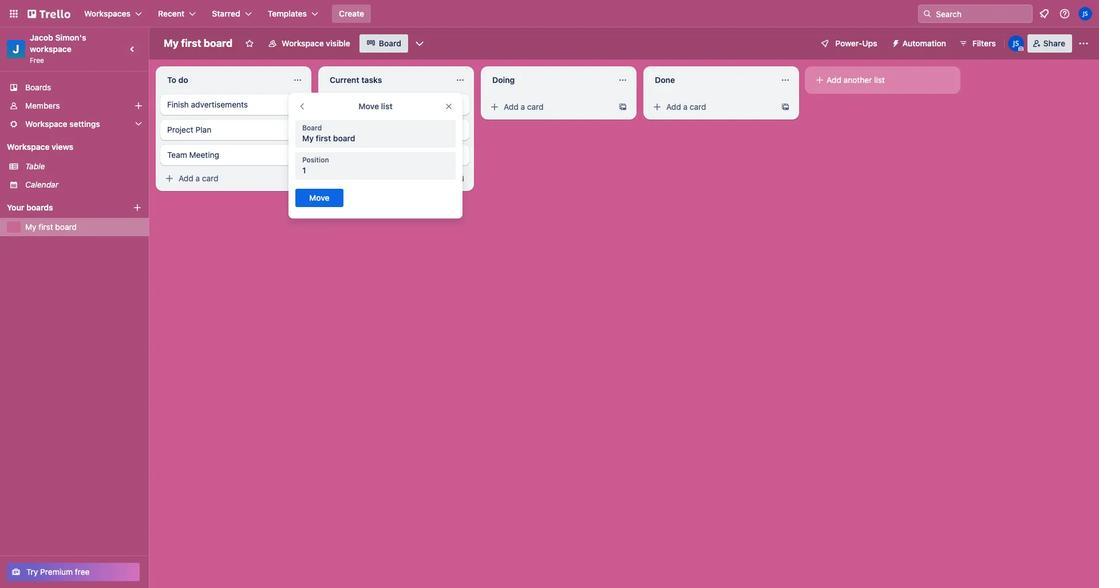 Task type: locate. For each thing, give the bounding box(es) containing it.
1 project from the left
[[167, 125, 193, 135]]

0 horizontal spatial my
[[25, 222, 36, 232]]

team meeting for to do text box "finish advertisements" link
[[167, 150, 219, 160]]

0 horizontal spatial list
[[381, 101, 393, 111]]

1 horizontal spatial project plan link
[[323, 120, 470, 140]]

1 vertical spatial jacob simon (jacobsimon16) image
[[1008, 36, 1024, 52]]

my first board
[[164, 37, 233, 49], [25, 222, 77, 232]]

1 vertical spatial create from template… image
[[293, 174, 302, 183]]

members
[[25, 101, 60, 111]]

members link
[[0, 97, 149, 115]]

your boards
[[7, 203, 53, 212]]

advertisements for to do text box "finish advertisements" link
[[191, 100, 248, 109]]

project plan
[[167, 125, 211, 135], [330, 125, 374, 135]]

0 horizontal spatial board
[[302, 124, 322, 132]]

share
[[1044, 38, 1066, 48]]

team meeting
[[167, 150, 219, 160], [330, 150, 382, 160]]

my up position
[[302, 133, 314, 143]]

2 vertical spatial workspace
[[7, 142, 50, 152]]

templates
[[268, 9, 307, 18]]

Search field
[[932, 5, 1032, 22]]

add board image
[[133, 203, 142, 212]]

try premium free button
[[7, 563, 140, 582]]

plan for to do text box "finish advertisements" link
[[196, 125, 211, 135]]

try premium free
[[26, 567, 90, 577]]

board
[[204, 37, 233, 49], [333, 133, 355, 143], [55, 222, 77, 232]]

0 vertical spatial my first board
[[164, 37, 233, 49]]

workspace down templates popup button
[[282, 38, 324, 48]]

0 horizontal spatial team meeting
[[167, 150, 219, 160]]

plan down to do text box
[[196, 125, 211, 135]]

meeting for sm image corresponding to leftmost create from template… icon
[[189, 150, 219, 160]]

workspace inside workspace settings popup button
[[25, 119, 67, 129]]

finish advertisements
[[167, 100, 248, 109], [330, 100, 411, 109]]

2 advertisements from the left
[[354, 100, 411, 109]]

1 finish advertisements from the left
[[167, 100, 248, 109]]

board
[[379, 38, 401, 48], [302, 124, 322, 132]]

2 project plan link from the left
[[323, 120, 470, 140]]

2 team from the left
[[330, 150, 350, 160]]

1 horizontal spatial my first board
[[164, 37, 233, 49]]

1 vertical spatial board
[[333, 133, 355, 143]]

1 finish advertisements link from the left
[[160, 94, 307, 115]]

0 horizontal spatial project plan link
[[160, 120, 307, 140]]

another
[[844, 75, 872, 85]]

recent
[[158, 9, 185, 18]]

table
[[25, 161, 45, 171]]

add a card link
[[486, 99, 614, 115], [648, 99, 776, 115], [160, 171, 289, 187], [323, 171, 451, 187]]

Current tasks text field
[[323, 71, 449, 89]]

add a card link for leftmost create from template… icon
[[160, 171, 289, 187]]

0 horizontal spatial finish advertisements link
[[160, 94, 307, 115]]

finish advertisements down to do text box
[[167, 100, 248, 109]]

finish advertisements link down to do text box
[[160, 94, 307, 115]]

1 horizontal spatial board
[[379, 38, 401, 48]]

1 horizontal spatial finish
[[330, 100, 351, 109]]

workspace inside workspace visible button
[[282, 38, 324, 48]]

list
[[874, 75, 885, 85], [381, 101, 393, 111]]

1 horizontal spatial finish advertisements link
[[323, 94, 470, 115]]

0 vertical spatial first
[[181, 37, 201, 49]]

0 vertical spatial board
[[379, 38, 401, 48]]

board inside board my first board
[[302, 124, 322, 132]]

workspace down members
[[25, 119, 67, 129]]

1 vertical spatial sm image
[[652, 101, 663, 113]]

1 vertical spatial my
[[302, 133, 314, 143]]

team for current tasks text field at left top
[[330, 150, 350, 160]]

jacob simon (jacobsimon16) image right filters
[[1008, 36, 1024, 52]]

this member is an admin of this board. image
[[1019, 46, 1024, 52]]

meeting
[[189, 150, 219, 160], [352, 150, 382, 160]]

2 project plan from the left
[[330, 125, 374, 135]]

1 horizontal spatial my
[[164, 37, 179, 49]]

2 horizontal spatial first
[[316, 133, 331, 143]]

0 horizontal spatial jacob simon (jacobsimon16) image
[[1008, 36, 1024, 52]]

1 horizontal spatial jacob simon (jacobsimon16) image
[[1079, 7, 1093, 21]]

list right another
[[874, 75, 885, 85]]

0 horizontal spatial finish
[[167, 100, 189, 109]]

plan for "finish advertisements" link corresponding to current tasks text field at left top
[[358, 125, 374, 135]]

workspace for workspace views
[[7, 142, 50, 152]]

1 advertisements from the left
[[191, 100, 248, 109]]

1 team meeting link from the left
[[160, 145, 307, 165]]

2 vertical spatial first
[[39, 222, 53, 232]]

1
[[302, 165, 306, 175]]

0 horizontal spatial plan
[[196, 125, 211, 135]]

0 vertical spatial my
[[164, 37, 179, 49]]

finish advertisements link for to do text box
[[160, 94, 307, 115]]

1 plan from the left
[[196, 125, 211, 135]]

meeting for the leftmost create from template… image's sm image
[[352, 150, 382, 160]]

power-ups
[[836, 38, 878, 48]]

1 horizontal spatial team
[[330, 150, 350, 160]]

board inside board my first board
[[333, 133, 355, 143]]

Board name text field
[[158, 34, 238, 53]]

jacob simon's workspace link
[[30, 33, 88, 54]]

first up position
[[316, 133, 331, 143]]

boards
[[25, 82, 51, 92]]

2 finish advertisements link from the left
[[323, 94, 470, 115]]

finish advertisements link down current tasks text field at left top
[[323, 94, 470, 115]]

recent button
[[151, 5, 203, 23]]

workspace up "table"
[[7, 142, 50, 152]]

create from template… image
[[618, 102, 628, 112], [456, 174, 465, 183]]

1 finish from the left
[[167, 100, 189, 109]]

card
[[527, 102, 544, 112], [690, 102, 706, 112], [202, 174, 219, 183], [365, 174, 381, 183]]

1 horizontal spatial advertisements
[[354, 100, 411, 109]]

project plan link
[[160, 120, 307, 140], [323, 120, 470, 140]]

project plan link down move list
[[323, 120, 470, 140]]

2 horizontal spatial my
[[302, 133, 314, 143]]

0 horizontal spatial project plan
[[167, 125, 211, 135]]

0 horizontal spatial advertisements
[[191, 100, 248, 109]]

add for the leftmost create from template… image
[[341, 174, 356, 183]]

workspace visible
[[282, 38, 350, 48]]

1 horizontal spatial create from template… image
[[781, 102, 790, 112]]

2 horizontal spatial board
[[333, 133, 355, 143]]

my down recent
[[164, 37, 179, 49]]

jacob simon (jacobsimon16) image
[[1079, 7, 1093, 21], [1008, 36, 1024, 52]]

2 finish from the left
[[330, 100, 351, 109]]

team meeting link
[[160, 145, 307, 165], [323, 145, 470, 165]]

premium
[[40, 567, 73, 577]]

2 plan from the left
[[358, 125, 374, 135]]

my first board down your boards with 1 items element
[[25, 222, 77, 232]]

2 team meeting link from the left
[[323, 145, 470, 165]]

simon's
[[55, 33, 86, 42]]

1 horizontal spatial team meeting link
[[323, 145, 470, 165]]

calendar link
[[25, 179, 142, 191]]

workspace navigation collapse icon image
[[125, 41, 141, 57]]

1 horizontal spatial meeting
[[352, 150, 382, 160]]

0 vertical spatial create from template… image
[[618, 102, 628, 112]]

a
[[521, 102, 525, 112], [683, 102, 688, 112], [196, 174, 200, 183], [358, 174, 363, 183]]

workspace
[[282, 38, 324, 48], [25, 119, 67, 129], [7, 142, 50, 152]]

0 vertical spatial create from template… image
[[781, 102, 790, 112]]

plan
[[196, 125, 211, 135], [358, 125, 374, 135]]

0 notifications image
[[1038, 7, 1051, 21]]

my inside board my first board
[[302, 133, 314, 143]]

advertisements
[[191, 100, 248, 109], [354, 100, 411, 109]]

project plan link down to do text box
[[160, 120, 307, 140]]

project plan link for current tasks text field at left top
[[323, 120, 470, 140]]

workspaces button
[[77, 5, 149, 23]]

my down your boards
[[25, 222, 36, 232]]

jacob simon's workspace free
[[30, 33, 88, 65]]

1 horizontal spatial team meeting
[[330, 150, 382, 160]]

customize views image
[[414, 38, 425, 49]]

finish down to do text box
[[167, 100, 189, 109]]

finish left move
[[330, 100, 351, 109]]

1 horizontal spatial project
[[330, 125, 356, 135]]

search image
[[923, 9, 932, 18]]

finish advertisements link
[[160, 94, 307, 115], [323, 94, 470, 115]]

add
[[827, 75, 842, 85], [504, 102, 519, 112], [667, 102, 681, 112], [179, 174, 193, 183], [341, 174, 356, 183]]

finish advertisements down current tasks text field at left top
[[330, 100, 411, 109]]

create
[[339, 9, 364, 18]]

create button
[[332, 5, 371, 23]]

finish
[[167, 100, 189, 109], [330, 100, 351, 109]]

team
[[167, 150, 187, 160], [330, 150, 350, 160]]

first
[[181, 37, 201, 49], [316, 133, 331, 143], [39, 222, 53, 232]]

0 horizontal spatial finish advertisements
[[167, 100, 248, 109]]

workspace for workspace settings
[[25, 119, 67, 129]]

1 horizontal spatial board
[[204, 37, 233, 49]]

0 vertical spatial board
[[204, 37, 233, 49]]

add a card link for right create from template… image
[[486, 99, 614, 115]]

ups
[[863, 38, 878, 48]]

0 horizontal spatial board
[[55, 222, 77, 232]]

add a card for sm image corresponding to right create from template… image
[[504, 102, 544, 112]]

free
[[30, 56, 44, 65]]

1 team meeting from the left
[[167, 150, 219, 160]]

1 project plan link from the left
[[160, 120, 307, 140]]

1 team from the left
[[167, 150, 187, 160]]

team meeting link for add a card link corresponding to leftmost create from template… icon
[[160, 145, 307, 165]]

0 horizontal spatial first
[[39, 222, 53, 232]]

project
[[167, 125, 193, 135], [330, 125, 356, 135]]

first inside board name text field
[[181, 37, 201, 49]]

jacob simon (jacobsimon16) image right the open information menu image in the top of the page
[[1079, 7, 1093, 21]]

share button
[[1028, 34, 1073, 53]]

my
[[164, 37, 179, 49], [302, 133, 314, 143], [25, 222, 36, 232]]

team meeting link for add a card link related to the leftmost create from template… image
[[323, 145, 470, 165]]

0 horizontal spatial meeting
[[189, 150, 219, 160]]

0 horizontal spatial team
[[167, 150, 187, 160]]

1 vertical spatial first
[[316, 133, 331, 143]]

add a card
[[504, 102, 544, 112], [667, 102, 706, 112], [179, 174, 219, 183], [341, 174, 381, 183]]

1 horizontal spatial first
[[181, 37, 201, 49]]

advertisements down current tasks text field at left top
[[354, 100, 411, 109]]

advertisements down to do text box
[[191, 100, 248, 109]]

1 horizontal spatial list
[[874, 75, 885, 85]]

Doing text field
[[486, 71, 612, 89]]

first down recent popup button
[[181, 37, 201, 49]]

board my first board
[[302, 124, 355, 143]]

my first board down recent popup button
[[164, 37, 233, 49]]

Done text field
[[648, 71, 774, 89]]

views
[[52, 142, 73, 152]]

board up position
[[302, 124, 322, 132]]

finish advertisements for "finish advertisements" link corresponding to current tasks text field at left top
[[330, 100, 411, 109]]

1 horizontal spatial project plan
[[330, 125, 374, 135]]

0 horizontal spatial project
[[167, 125, 193, 135]]

project plan link for to do text box
[[160, 120, 307, 140]]

1 meeting from the left
[[189, 150, 219, 160]]

To do text field
[[160, 71, 286, 89]]

0 horizontal spatial my first board
[[25, 222, 77, 232]]

automation
[[903, 38, 946, 48]]

move
[[359, 101, 379, 111]]

team for to do text box
[[167, 150, 187, 160]]

2 meeting from the left
[[352, 150, 382, 160]]

boards link
[[0, 78, 149, 97]]

team meeting for "finish advertisements" link corresponding to current tasks text field at left top
[[330, 150, 382, 160]]

1 vertical spatial create from template… image
[[456, 174, 465, 183]]

list right move
[[381, 101, 393, 111]]

finish advertisements link for current tasks text field at left top
[[323, 94, 470, 115]]

1 project plan from the left
[[167, 125, 211, 135]]

2 project from the left
[[330, 125, 356, 135]]

1 vertical spatial my first board
[[25, 222, 77, 232]]

1 vertical spatial workspace
[[25, 119, 67, 129]]

sm image
[[887, 34, 903, 50], [489, 101, 500, 113], [164, 173, 175, 184], [326, 173, 338, 184]]

0 vertical spatial workspace
[[282, 38, 324, 48]]

1 vertical spatial list
[[381, 101, 393, 111]]

2 team meeting from the left
[[330, 150, 382, 160]]

filters
[[973, 38, 996, 48]]

2 finish advertisements from the left
[[330, 100, 411, 109]]

1 vertical spatial board
[[302, 124, 322, 132]]

first down boards
[[39, 222, 53, 232]]

sm image
[[814, 74, 826, 86], [652, 101, 663, 113]]

sm image for the leftmost create from template… image
[[326, 173, 338, 184]]

plan down move
[[358, 125, 374, 135]]

0 horizontal spatial team meeting link
[[160, 145, 307, 165]]

workspace settings
[[25, 119, 100, 129]]

0 vertical spatial jacob simon (jacobsimon16) image
[[1079, 7, 1093, 21]]

position
[[302, 156, 329, 164]]

calendar
[[25, 180, 58, 190]]

sm image inside the automation button
[[887, 34, 903, 50]]

1 horizontal spatial plan
[[358, 125, 374, 135]]

add for top create from template… icon
[[667, 102, 681, 112]]

project plan for the project plan link corresponding to to do text box
[[167, 125, 211, 135]]

create from template… image
[[781, 102, 790, 112], [293, 174, 302, 183]]

0 vertical spatial sm image
[[814, 74, 826, 86]]

board left customize views image
[[379, 38, 401, 48]]

0 horizontal spatial create from template… image
[[293, 174, 302, 183]]

1 horizontal spatial finish advertisements
[[330, 100, 411, 109]]

None submit
[[295, 189, 343, 207]]

1 horizontal spatial sm image
[[814, 74, 826, 86]]

j link
[[7, 40, 25, 58]]

workspace
[[30, 44, 72, 54]]



Task type: vqa. For each thing, say whether or not it's contained in the screenshot.
project's the 'Add a card'
no



Task type: describe. For each thing, give the bounding box(es) containing it.
my inside board name text field
[[164, 37, 179, 49]]

show menu image
[[1078, 38, 1090, 49]]

finish advertisements for to do text box "finish advertisements" link
[[167, 100, 248, 109]]

sm image inside add another list link
[[814, 74, 826, 86]]

add another list
[[827, 75, 885, 85]]

jacob
[[30, 33, 53, 42]]

advertisements for "finish advertisements" link corresponding to current tasks text field at left top
[[354, 100, 411, 109]]

0 vertical spatial list
[[874, 75, 885, 85]]

project plan for current tasks text field at left top's the project plan link
[[330, 125, 374, 135]]

board inside text field
[[204, 37, 233, 49]]

board for board my first board
[[302, 124, 322, 132]]

your boards with 1 items element
[[7, 201, 116, 215]]

visible
[[326, 38, 350, 48]]

add a card for sm image corresponding to leftmost create from template… icon
[[179, 174, 219, 183]]

automation button
[[887, 34, 953, 53]]

workspace settings button
[[0, 115, 149, 133]]

back to home image
[[27, 5, 70, 23]]

add for leftmost create from template… icon
[[179, 174, 193, 183]]

power-
[[836, 38, 863, 48]]

filters button
[[956, 34, 1000, 53]]

project for current tasks text field at left top
[[330, 125, 356, 135]]

sm image for right create from template… image
[[489, 101, 500, 113]]

1 horizontal spatial create from template… image
[[618, 102, 628, 112]]

workspaces
[[84, 9, 131, 18]]

boards
[[26, 203, 53, 212]]

open information menu image
[[1059, 8, 1071, 19]]

j
[[13, 42, 19, 56]]

workspace for workspace visible
[[282, 38, 324, 48]]

your
[[7, 203, 24, 212]]

my first board inside board name text field
[[164, 37, 233, 49]]

free
[[75, 567, 90, 577]]

add for right create from template… image
[[504, 102, 519, 112]]

table link
[[25, 161, 142, 172]]

board link
[[359, 34, 408, 53]]

workspace visible button
[[261, 34, 357, 53]]

finish for "finish advertisements" link corresponding to current tasks text field at left top
[[330, 100, 351, 109]]

try
[[26, 567, 38, 577]]

starred
[[212, 9, 240, 18]]

move list
[[359, 101, 393, 111]]

star or unstar board image
[[245, 39, 254, 48]]

settings
[[69, 119, 100, 129]]

power-ups button
[[813, 34, 884, 53]]

project for to do text box
[[167, 125, 193, 135]]

sm image for leftmost create from template… icon
[[164, 173, 175, 184]]

2 vertical spatial my
[[25, 222, 36, 232]]

add a card link for the leftmost create from template… image
[[323, 171, 451, 187]]

first inside board my first board
[[316, 133, 331, 143]]

primary element
[[0, 0, 1099, 27]]

finish for to do text box "finish advertisements" link
[[167, 100, 189, 109]]

add a card for the leftmost create from template… image's sm image
[[341, 174, 381, 183]]

add a card link for top create from template… icon
[[648, 99, 776, 115]]

position 1
[[302, 156, 329, 175]]

starred button
[[205, 5, 259, 23]]

2 vertical spatial board
[[55, 222, 77, 232]]

first inside the my first board link
[[39, 222, 53, 232]]

add a card for leftmost sm icon
[[667, 102, 706, 112]]

board for board
[[379, 38, 401, 48]]

add another list link
[[810, 71, 956, 89]]

my first board link
[[25, 222, 142, 233]]

0 horizontal spatial create from template… image
[[456, 174, 465, 183]]

0 horizontal spatial sm image
[[652, 101, 663, 113]]

workspace views
[[7, 142, 73, 152]]

templates button
[[261, 5, 325, 23]]



